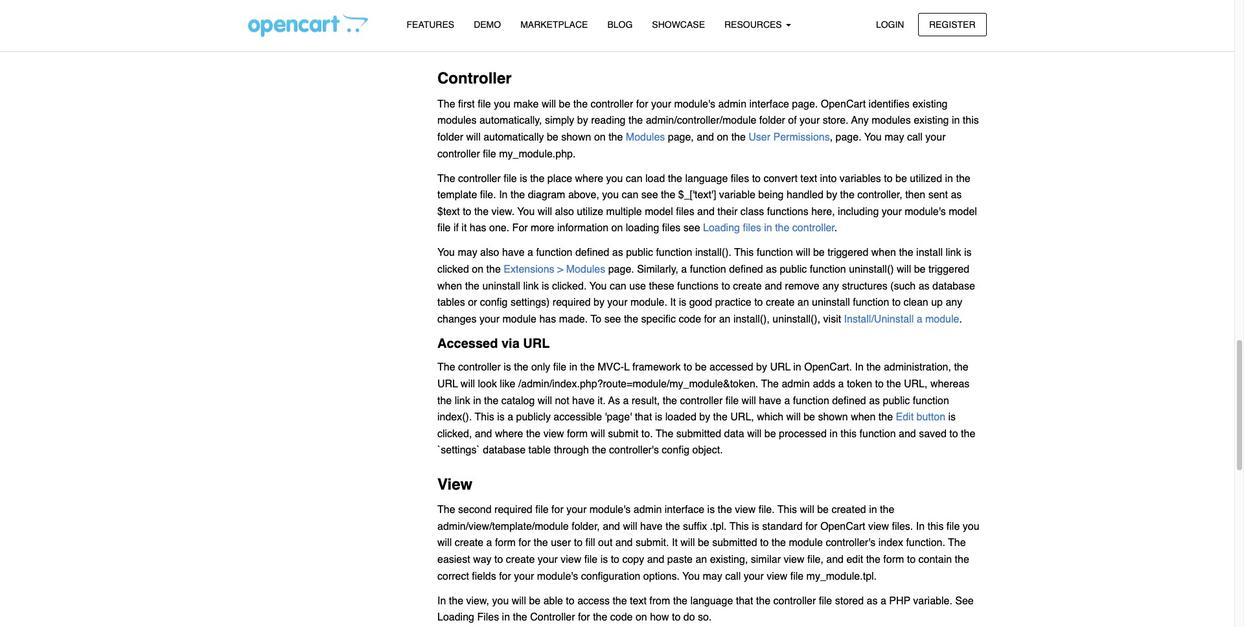 Task type: describe. For each thing, give the bounding box(es) containing it.
config inside is clicked, and where the view form will submit to. the submitted data will be processed in this function and saved to the `settings` database table through the controller's config object.
[[662, 445, 690, 457]]

will up easiest
[[438, 538, 452, 549]]

is left "good"
[[679, 297, 687, 309]]

so.
[[698, 612, 712, 624]]

easiest
[[438, 554, 471, 566]]

admin/controller/module
[[646, 115, 757, 127]]

1 horizontal spatial .
[[960, 314, 963, 325]]

submitted inside is clicked, and where the view form will submit to. the submitted data will be processed in this function and saved to the `settings` database table through the controller's config object.
[[677, 428, 722, 440]]

your left module.
[[608, 297, 628, 309]]

is down result,
[[655, 412, 663, 424]]

in inside is clicked, and where the view form will submit to. the submitted data will be processed in this function and saved to the `settings` database table through the controller's config object.
[[830, 428, 838, 440]]

for down admin/view/template/module
[[519, 538, 531, 549]]

will up standard
[[800, 505, 815, 516]]

above,
[[569, 189, 600, 201]]

>
[[558, 264, 564, 276]]

practice
[[716, 297, 752, 309]]

and up my_module.tpl.
[[827, 554, 844, 566]]

that inside in the view, you will be able to access the text from the language that the controller file stored as a php variable. see loading files in the controller for the code on how to do so.
[[736, 596, 754, 607]]

and inside page. similarly, a function defined as public function uninstall() will be triggered when the uninstall link is clicked. you can use these functions to create and remove any structures (such as database tables or config settings) required by your module. it is good practice to create an uninstall function to clean up any changes your module has made. to see the specific code for an install(), uninstall(), visit
[[765, 281, 783, 292]]

your right of
[[800, 115, 820, 127]]

where inside is clicked, and where the view form will submit to. the submitted data will be processed in this function and saved to the `settings` database table through the controller's config object.
[[495, 428, 524, 440]]

the up which
[[762, 379, 779, 390]]

1 vertical spatial an
[[719, 314, 731, 325]]

files down $_['text']
[[676, 206, 695, 218]]

to up controller,
[[885, 173, 893, 185]]

one.
[[490, 223, 510, 234]]

module.
[[631, 297, 668, 309]]

your right fields
[[514, 571, 535, 583]]

in inside the controller file is the place where you can load the language files to convert text into variables to be utilized in the template file. in the diagram above, you can see the $_['text'] variable being handled by the controller, then sent as $text to the view. you will also utilize multiple model files and their class functions here, including your module's model file if it has one. for more information on loading files see
[[499, 189, 508, 201]]

my_module.php.
[[499, 148, 576, 160]]

and right out
[[616, 538, 633, 549]]

framework
[[633, 362, 681, 374]]

1 modules from the left
[[438, 115, 477, 127]]

0 vertical spatial any
[[823, 281, 840, 292]]

only
[[532, 362, 551, 374]]

module's up able
[[537, 571, 579, 583]]

view up the index
[[869, 521, 890, 533]]

module's inside the controller file is the place where you can load the language files to convert text into variables to be utilized in the template file. in the diagram above, you can see the $_['text'] variable being handled by the controller, then sent as $text to the view. you will also utilize multiple model files and their class functions here, including your module's model file if it has one. for more information on loading files see
[[905, 206, 947, 218]]

file inside , page. you may call your controller file my_module.php.
[[483, 148, 496, 160]]

user
[[749, 132, 771, 143]]

create up way
[[455, 538, 484, 549]]

a inside the second required file for your module's admin interface is the view file. this will be created in the admin/view/template/module folder, and will have the suffix .tpl. this is standard for opencart view files. in this file you will create a form for the user to fill out and submit. it will be submitted to the module controller's index function. the easiest way to create your view file is to copy and paste an existing, similar view file, and edit the form to contain the correct fields for your module's configuration options. you may call your view file my_module.tpl.
[[487, 538, 492, 549]]

create down admin/view/template/module
[[506, 554, 535, 566]]

second
[[458, 505, 492, 516]]

on inside the controller file is the place where you can load the language files to convert text into variables to be utilized in the template file. in the diagram above, you can see the $_['text'] variable being handled by the controller, then sent as $text to the view. you will also utilize multiple model files and their class functions here, including your module's model file if it has one. for more information on loading files see
[[612, 223, 623, 234]]

the up contain at the right bottom of page
[[949, 538, 966, 549]]

see
[[956, 596, 974, 607]]

diagram
[[528, 189, 566, 201]]

convert
[[764, 173, 798, 185]]

l
[[624, 362, 630, 374]]

page. similarly, a function defined as public function uninstall() will be triggered when the uninstall link is clicked. you can use these functions to create and remove any structures (such as database tables or config settings) required by your module. it is good practice to create an uninstall function to clean up any changes your module has made. to see the specific code for an install(), uninstall(), visit
[[438, 264, 976, 325]]

it inside the second required file for your module's admin interface is the view file. this will be created in the admin/view/template/module folder, and will have the suffix .tpl. this is standard for opencart view files. in this file you will create a form for the user to fill out and submit. it will be submitted to the module controller's index function. the easiest way to create your view file is to copy and paste an existing, similar view file, and edit the form to contain the correct fields for your module's configuration options. you may call your view file my_module.tpl.
[[672, 538, 678, 549]]

paste
[[668, 554, 693, 566]]

here,
[[812, 206, 836, 218]]

you inside you may also have a function defined as public function install(). this function will be triggered when the install link is clicked on the
[[438, 247, 455, 259]]

be down simply
[[547, 132, 559, 143]]

file left 'if'
[[438, 223, 451, 234]]

and down "edit"
[[899, 428, 917, 440]]

module's up folder,
[[590, 505, 631, 516]]

way
[[473, 554, 492, 566]]

a right as
[[623, 395, 629, 407]]

to up being
[[753, 173, 761, 185]]

you inside "the first file you make will be the controller for your module's admin interface page. opencart identifies existing modules automatically, simply by reading the admin/controller/module folder of your store. any modules existing in this folder will automatically be shown on the"
[[494, 98, 511, 110]]

opencart - open source shopping cart solution image
[[248, 14, 368, 37]]

copy
[[623, 554, 645, 566]]

text inside in the view, you will be able to access the text from the language that the controller file stored as a php variable. see loading files in the controller for the code on how to do so.
[[630, 596, 647, 607]]

0 vertical spatial modules
[[626, 132, 665, 143]]

any
[[852, 115, 869, 127]]

will down suffix
[[681, 538, 695, 549]]

controller,
[[858, 189, 903, 201]]

accessed via url
[[438, 336, 550, 351]]

to right way
[[495, 554, 503, 566]]

uninstall()
[[849, 264, 894, 276]]

required inside the second required file for your module's admin interface is the view file. this will be created in the admin/view/template/module folder, and will have the suffix .tpl. this is standard for opencart view files. in this file you will create a form for the user to fill out and submit. it will be submitted to the module controller's index function. the easiest way to create your view file is to copy and paste an existing, similar view file, and edit the form to contain the correct fields for your module's configuration options. you may call your view file my_module.tpl.
[[495, 505, 533, 516]]

config inside page. similarly, a function defined as public function uninstall() will be triggered when the uninstall link is clicked. you can use these functions to create and remove any structures (such as database tables or config settings) required by your module. it is good practice to create an uninstall function to clean up any changes your module has made. to see the specific code for an install(), uninstall(), visit
[[480, 297, 508, 309]]

also inside you may also have a function defined as public function install(). this function will be triggered when the install link is clicked on the
[[481, 247, 500, 259]]

/admin/index.php?route=module/my_module&token.
[[519, 379, 759, 390]]

by inside the controller file is the place where you can load the language files to convert text into variables to be utilized in the template file. in the diagram above, you can see the $_['text'] variable being handled by the controller, then sent as $text to the view. you will also utilize multiple model files and their class functions here, including your module's model file if it has one. for more information on loading files see
[[827, 189, 838, 201]]

function up remove
[[810, 264, 847, 276]]

standard
[[763, 521, 803, 533]]

module inside page. similarly, a function defined as public function uninstall() will be triggered when the uninstall link is clicked. you can use these functions to create and remove any structures (such as database tables or config settings) required by your module. it is good practice to create an uninstall function to clean up any changes your module has made. to see the specific code for an install(), uninstall(), visit
[[503, 314, 537, 325]]

it inside page. similarly, a function defined as public function uninstall() will be triggered when the uninstall link is clicked. you can use these functions to create and remove any structures (such as database tables or config settings) required by your module. it is good practice to create an uninstall function to clean up any changes your module has made. to see the specific code for an install(), uninstall(), visit
[[671, 297, 676, 309]]

template
[[438, 189, 477, 201]]

page. inside page. similarly, a function defined as public function uninstall() will be triggered when the uninstall link is clicked. you can use these functions to create and remove any structures (such as database tables or config settings) required by your module. it is good practice to create an uninstall function to clean up any changes your module has made. to see the specific code for an install(), uninstall(), visit
[[609, 264, 635, 276]]

on down admin/controller/module
[[717, 132, 729, 143]]

to left fill on the bottom left of the page
[[574, 538, 583, 549]]

admin inside "the first file you make will be the controller for your module's admin interface page. opencart identifies existing modules automatically, simply by reading the admin/controller/module folder of your store. any modules existing in this folder will automatically be shown on the"
[[719, 98, 747, 110]]

2 horizontal spatial an
[[798, 297, 810, 309]]

file down "accessed" at the bottom of page
[[726, 395, 739, 407]]

function.
[[907, 538, 946, 549]]

when inside page. similarly, a function defined as public function uninstall() will be triggered when the uninstall link is clicked. you can use these functions to create and remove any structures (such as database tables or config settings) required by your module. it is good practice to create an uninstall function to clean up any changes your module has made. to see the specific code for an install(), uninstall(), visit
[[438, 281, 462, 292]]

will right data at the right of page
[[748, 428, 762, 440]]

this up standard
[[778, 505, 798, 516]]

for inside in the view, you will be able to access the text from the language that the controller file stored as a php variable. see loading files in the controller for the code on how to do so.
[[578, 612, 590, 624]]

this inside you may also have a function defined as public function install(). this function will be triggered when the install link is clicked on the
[[735, 247, 754, 259]]

install/uninstall a module .
[[845, 314, 963, 325]]

this inside the second required file for your module's admin interface is the view file. this will be created in the admin/view/template/module folder, and will have the suffix .tpl. this is standard for opencart view files. in this file you will create a form for the user to fill out and submit. it will be submitted to the module controller's index function. the easiest way to create your view file is to copy and paste an existing, similar view file, and edit the form to contain the correct fields for your module's configuration options. you may call your view file my_module.tpl.
[[928, 521, 944, 533]]

submit
[[608, 428, 639, 440]]

file right "only"
[[554, 362, 567, 374]]

0 vertical spatial loading
[[703, 223, 740, 234]]

it
[[462, 223, 467, 234]]

marketplace link
[[511, 14, 598, 36]]

0 vertical spatial see
[[642, 189, 659, 201]]

to up practice
[[722, 281, 731, 292]]

your up folder,
[[567, 505, 587, 516]]

features
[[407, 19, 455, 30]]

to right able
[[566, 596, 575, 607]]

required inside page. similarly, a function defined as public function uninstall() will be triggered when the uninstall link is clicked. you can use these functions to create and remove any structures (such as database tables or config settings) required by your module. it is good practice to create an uninstall function to clean up any changes your module has made. to see the specific code for an install(), uninstall(), visit
[[553, 297, 591, 309]]

public inside page. similarly, a function defined as public function uninstall() will be triggered when the uninstall link is clicked. you can use these functions to create and remove any structures (such as database tables or config settings) required by your module. it is good practice to create an uninstall function to clean up any changes your module has made. to see the specific code for an install(), uninstall(), visit
[[780, 264, 807, 276]]

function down adds
[[793, 395, 830, 407]]

a right adds
[[839, 379, 845, 390]]

will up simply
[[542, 98, 556, 110]]

page. inside , page. you may call your controller file my_module.php.
[[836, 132, 862, 143]]

is inside the controller file is the place where you can load the language files to convert text into variables to be utilized in the template file. in the diagram above, you can see the $_['text'] variable being handled by the controller, then sent as $text to the view. you will also utilize multiple model files and their class functions here, including your module's model file if it has one. for more information on loading files see
[[520, 173, 528, 185]]

these
[[649, 281, 675, 292]]

defined inside you may also have a function defined as public function install(). this function will be triggered when the install link is clicked on the
[[576, 247, 610, 259]]

contain
[[919, 554, 953, 566]]

be inside page. similarly, a function defined as public function uninstall() will be triggered when the uninstall link is clicked. you can use these functions to create and remove any structures (such as database tables or config settings) required by your module. it is good practice to create an uninstall function to clean up any changes your module has made. to see the specific code for an install(), uninstall(), visit
[[915, 264, 926, 276]]

admin/view/template/module
[[438, 521, 569, 533]]

be down suffix
[[698, 538, 710, 549]]

as up the clean
[[919, 281, 930, 292]]

be inside the controller file is the place where you can load the language files to convert text into variables to be utilized in the template file. in the diagram above, you can see the $_['text'] variable being handled by the controller, then sent as $text to the view. you will also utilize multiple model files and their class functions here, including your module's model file if it has one. for more information on loading files see
[[896, 173, 908, 185]]

a up processed
[[785, 395, 791, 407]]

including
[[838, 206, 879, 218]]

will left not
[[538, 395, 552, 407]]

files up variable
[[731, 173, 750, 185]]

database inside page. similarly, a function defined as public function uninstall() will be triggered when the uninstall link is clicked. you can use these functions to create and remove any structures (such as database tables or config settings) required by your module. it is good practice to create an uninstall function to clean up any changes your module has made. to see the specific code for an install(), uninstall(), visit
[[933, 281, 976, 292]]

automatically,
[[480, 115, 542, 127]]

will down first
[[466, 132, 481, 143]]

to left do
[[672, 612, 681, 624]]

utilized
[[911, 173, 943, 185]]

the inside "the first file you make will be the controller for your module's admin interface page. opencart identifies existing modules automatically, simply by reading the admin/controller/module folder of your store. any modules existing in this folder will automatically be shown on the"
[[438, 98, 456, 110]]

for right standard
[[806, 521, 818, 533]]

have inside the second required file for your module's admin interface is the view file. this will be created in the admin/view/template/module folder, and will have the suffix .tpl. this is standard for opencart view files. in this file you will create a form for the user to fill out and submit. it will be submitted to the module controller's index function. the easiest way to create your view file is to copy and paste an existing, similar view file, and edit the form to contain the correct fields for your module's configuration options. you may call your view file my_module.tpl.
[[641, 521, 663, 533]]

is down extensions > modules
[[542, 281, 550, 292]]

structures
[[842, 281, 888, 292]]

the inside is clicked, and where the view form will submit to. the submitted data will be processed in this function and saved to the `settings` database table through the controller's config object.
[[656, 428, 674, 440]]

be inside in the view, you will be able to access the text from the language that the controller file stored as a php variable. see loading files in the controller for the code on how to do so.
[[529, 596, 541, 607]]

to right framework
[[684, 362, 693, 374]]

existing,
[[710, 554, 748, 566]]

use
[[630, 281, 646, 292]]

0 vertical spatial can
[[626, 173, 643, 185]]

has inside the controller file is the place where you can load the language files to convert text into variables to be utilized in the template file. in the diagram above, you can see the $_['text'] variable being handled by the controller, then sent as $text to the view. you will also utilize multiple model files and their class functions here, including your module's model file if it has one. for more information on loading files see
[[470, 223, 487, 234]]

by inside page. similarly, a function defined as public function uninstall() will be triggered when the uninstall link is clicked. you can use these functions to create and remove any structures (such as database tables or config settings) required by your module. it is good practice to create an uninstall function to clean up any changes your module has made. to see the specific code for an install(), uninstall(), visit
[[594, 297, 605, 309]]

will left "look"
[[461, 379, 475, 390]]

$_['text']
[[679, 189, 717, 201]]

to right token
[[876, 379, 884, 390]]

as down loading files in the controller .
[[766, 264, 777, 276]]

a down "catalog"
[[508, 412, 514, 424]]

will up processed
[[787, 412, 801, 424]]

created
[[832, 505, 867, 516]]

1 horizontal spatial url,
[[904, 379, 928, 390]]

1 horizontal spatial uninstall
[[812, 297, 851, 309]]

button
[[917, 412, 946, 424]]

similarly,
[[637, 264, 679, 276]]

as inside in the view, you will be able to access the text from the language that the controller file stored as a php variable. see loading files in the controller for the code on how to do so.
[[867, 596, 878, 607]]

0 horizontal spatial folder
[[438, 132, 464, 143]]

function up extensions > modules
[[536, 247, 573, 259]]

blog
[[608, 19, 633, 30]]

opencart inside "the first file you make will be the controller for your module's admin interface page. opencart identifies existing modules automatically, simply by reading the admin/controller/module folder of your store. any modules existing in this folder will automatically be shown on the"
[[821, 98, 866, 110]]

file up admin/view/template/module
[[536, 505, 549, 516]]

for up user
[[552, 505, 564, 516]]

showcase
[[652, 19, 705, 30]]

up
[[932, 297, 943, 309]]

link inside page. similarly, a function defined as public function uninstall() will be triggered when the uninstall link is clicked. you can use these functions to create and remove any structures (such as database tables or config settings) required by your module. it is good practice to create an uninstall function to clean up any changes your module has made. to see the specific code for an install(), uninstall(), visit
[[524, 281, 539, 292]]

function down install().
[[690, 264, 727, 276]]

view,
[[466, 596, 490, 607]]

to down function.
[[908, 554, 916, 566]]

extensions > modules link
[[504, 264, 606, 276]]

file. inside the controller file is the place where you can load the language files to convert text into variables to be utilized in the template file. in the diagram above, you can see the $_['text'] variable being handled by the controller, then sent as $text to the view. you will also utilize multiple model files and their class functions here, including your module's model file if it has one. for more information on loading files see
[[480, 189, 496, 201]]

form inside is clicked, and where the view form will submit to. the submitted data will be processed in this function and saved to the `settings` database table through the controller's config object.
[[567, 428, 588, 440]]

is down "catalog"
[[497, 412, 505, 424]]

you inside the controller file is the place where you can load the language files to convert text into variables to be utilized in the template file. in the diagram above, you can see the $_['text'] variable being handled by the controller, then sent as $text to the view. you will also utilize multiple model files and their class functions here, including your module's model file if it has one. for more information on loading files see
[[518, 206, 535, 218]]

2 horizontal spatial see
[[684, 223, 701, 234]]

similar
[[751, 554, 781, 566]]

be inside is clicked, and where the view form will submit to. the submitted data will be processed in this function and saved to the `settings` database table through the controller's config object.
[[765, 428, 777, 440]]

view up existing, on the right
[[735, 505, 756, 516]]

0 horizontal spatial .
[[835, 223, 838, 234]]

result,
[[632, 395, 660, 407]]

by right "accessed" at the bottom of page
[[757, 362, 768, 374]]

good
[[690, 297, 713, 309]]

as inside you may also have a function defined as public function install(). this function will be triggered when the install link is clicked on the
[[613, 247, 624, 259]]

utilize
[[577, 206, 604, 218]]

a down the clean
[[917, 314, 923, 325]]

permissions
[[774, 132, 830, 143]]

1 horizontal spatial url
[[523, 336, 550, 351]]

is inside is clicked, and where the view form will submit to. the submitted data will be processed in this function and saved to the `settings` database table through the controller's config object.
[[949, 412, 956, 424]]

view down user
[[561, 554, 582, 566]]

this inside the controller is the only file in the mvc-l framework to be accessed by url in opencart. in the administration, the url will look like /admin/index.php?route=module/my_module&token. the admin adds a token to the url, whereas the link in the catalog will not have it. as a result, the controller file will have a function defined as public function index(). this is a publicly accessible 'page' that is loaded by the url, which will be shown when the
[[475, 412, 495, 424]]

view inside is clicked, and where the view form will submit to. the submitted data will be processed in this function and saved to the `settings` database table through the controller's config object.
[[544, 428, 565, 440]]

the down view
[[438, 505, 456, 516]]

code inside page. similarly, a function defined as public function uninstall() will be triggered when the uninstall link is clicked. you can use these functions to create and remove any structures (such as database tables or config settings) required by your module. it is good practice to create an uninstall function to clean up any changes your module has made. to see the specific code for an install(), uninstall(), visit
[[679, 314, 702, 325]]

0 horizontal spatial form
[[495, 538, 516, 549]]

0 vertical spatial existing
[[913, 98, 948, 110]]

view down "similar"
[[767, 571, 788, 583]]

be left created
[[818, 505, 829, 516]]

mvcl image
[[438, 0, 987, 53]]

0 horizontal spatial modules
[[567, 264, 606, 276]]

may inside the second required file for your module's admin interface is the view file. this will be created in the admin/view/template/module folder, and will have the suffix .tpl. this is standard for opencart view files. in this file you will create a form for the user to fill out and submit. it will be submitted to the module controller's index function. the easiest way to create your view file is to copy and paste an existing, similar view file, and edit the form to contain the correct fields for your module's configuration options. you may call your view file my_module.tpl.
[[703, 571, 723, 583]]

file up contain at the right bottom of page
[[947, 521, 960, 533]]

whereas
[[931, 379, 970, 390]]

0 horizontal spatial controller
[[438, 70, 512, 88]]

will inside page. similarly, a function defined as public function uninstall() will be triggered when the uninstall link is clicked. you can use these functions to create and remove any structures (such as database tables or config settings) required by your module. it is good practice to create an uninstall function to clean up any changes your module has made. to see the specific code for an install(), uninstall(), visit
[[897, 264, 912, 276]]

place
[[548, 173, 573, 185]]

the inside the controller file is the place where you can load the language files to convert text into variables to be utilized in the template file. in the diagram above, you can see the $_['text'] variable being handled by the controller, then sent as $text to the view. you will also utilize multiple model files and their class functions here, including your module's model file if it has one. for more information on loading files see
[[438, 173, 456, 185]]

shown inside the controller is the only file in the mvc-l framework to be accessed by url in opencart. in the administration, the url will look like /admin/index.php?route=module/my_module&token. the admin adds a token to the url, whereas the link in the catalog will not have it. as a result, the controller file will have a function defined as public function index(). this is a publicly accessible 'page' that is loaded by the url, which will be shown when the
[[819, 412, 849, 424]]

you inside the second required file for your module's admin interface is the view file. this will be created in the admin/view/template/module folder, and will have the suffix .tpl. this is standard for opencart view files. in this file you will create a form for the user to fill out and submit. it will be submitted to the module controller's index function. the easiest way to create your view file is to copy and paste an existing, similar view file, and edit the form to contain the correct fields for your module's configuration options. you may call your view file my_module.tpl.
[[683, 571, 700, 583]]

file up view.
[[504, 173, 517, 185]]

function up the button
[[913, 395, 950, 407]]

files down class
[[743, 223, 762, 234]]

create up the uninstall(),
[[766, 297, 795, 309]]

will left the submit
[[591, 428, 605, 440]]

.tpl.
[[710, 521, 727, 533]]

register link
[[919, 13, 987, 36]]

remove
[[785, 281, 820, 292]]

1 vertical spatial existing
[[914, 115, 950, 127]]

to
[[591, 314, 602, 325]]

load
[[646, 173, 665, 185]]

call inside the second required file for your module's admin interface is the view file. this will be created in the admin/view/template/module folder, and will have the suffix .tpl. this is standard for opencart view files. in this file you will create a form for the user to fill out and submit. it will be submitted to the module controller's index function. the easiest way to create your view file is to copy and paste an existing, similar view file, and edit the form to contain the correct fields for your module's configuration options. you may call your view file my_module.tpl.
[[726, 571, 741, 583]]

your up modules link
[[652, 98, 672, 110]]

2 modules from the left
[[872, 115, 911, 127]]

2 vertical spatial form
[[884, 554, 905, 566]]

is left standard
[[752, 521, 760, 533]]

mvc-
[[598, 362, 624, 374]]

install/uninstall a module link
[[845, 314, 960, 325]]

to up "similar"
[[761, 538, 769, 549]]

is up like
[[504, 362, 511, 374]]

triggered inside page. similarly, a function defined as public function uninstall() will be triggered when the uninstall link is clicked. you can use these functions to create and remove any structures (such as database tables or config settings) required by your module. it is good practice to create an uninstall function to clean up any changes your module has made. to see the specific code for an install(), uninstall(), visit
[[929, 264, 970, 276]]

will up submit.
[[623, 521, 638, 533]]

clean
[[904, 297, 929, 309]]

files
[[477, 612, 499, 624]]

this inside "the first file you make will be the controller for your module's admin interface page. opencart identifies existing modules automatically, simply by reading the admin/controller/module folder of your store. any modules existing in this folder will automatically be shown on the"
[[963, 115, 979, 127]]

view left file,
[[784, 554, 805, 566]]

settings)
[[511, 297, 550, 309]]

admin inside the controller is the only file in the mvc-l framework to be accessed by url in opencart. in the administration, the url will look like /admin/index.php?route=module/my_module&token. the admin adds a token to the url, whereas the link in the catalog will not have it. as a result, the controller file will have a function defined as public function index(). this is a publicly accessible 'page' that is loaded by the url, which will be shown when the
[[782, 379, 810, 390]]

database inside is clicked, and where the view form will submit to. the submitted data will be processed in this function and saved to the `settings` database table through the controller's config object.
[[483, 445, 526, 457]]

do
[[684, 612, 695, 624]]

blog link
[[598, 14, 643, 36]]

$text
[[438, 206, 460, 218]]

will inside the controller file is the place where you can load the language files to convert text into variables to be utilized in the template file. in the diagram above, you can see the $_['text'] variable being handled by the controller, then sent as $text to the view. you will also utilize multiple model files and their class functions here, including your module's model file if it has one. for more information on loading files see
[[538, 206, 552, 218]]

language inside in the view, you will be able to access the text from the language that the controller file stored as a php variable. see loading files in the controller for the code on how to do so.
[[691, 596, 733, 607]]

will inside in the view, you will be able to access the text from the language that the controller file stored as a php variable. see loading files in the controller for the code on how to do so.
[[512, 596, 526, 607]]

publicly
[[516, 412, 551, 424]]

can inside page. similarly, a function defined as public function uninstall() will be triggered when the uninstall link is clicked. you can use these functions to create and remove any structures (such as database tables or config settings) required by your module. it is good practice to create an uninstall function to clean up any changes your module has made. to see the specific code for an install(), uninstall(), visit
[[610, 281, 627, 292]]

controller's inside is clicked, and where the view form will submit to. the submitted data will be processed in this function and saved to the `settings` database table through the controller's config object.
[[610, 445, 659, 457]]

and down submit.
[[648, 554, 665, 566]]

of
[[789, 115, 797, 127]]

'page'
[[605, 412, 632, 424]]

simply
[[545, 115, 575, 127]]

1 vertical spatial url,
[[731, 412, 755, 424]]

will inside you may also have a function defined as public function install(). this function will be triggered when the install link is clicked on the
[[796, 247, 811, 259]]

controller inside in the view, you will be able to access the text from the language that the controller file stored as a php variable. see loading files in the controller for the code on how to do so.
[[531, 612, 575, 624]]

resources link
[[715, 14, 801, 36]]

loaded
[[666, 412, 697, 424]]



Task type: locate. For each thing, give the bounding box(es) containing it.
1 horizontal spatial any
[[946, 297, 963, 309]]

options.
[[644, 571, 680, 583]]

1 vertical spatial language
[[691, 596, 733, 607]]

fields
[[472, 571, 496, 583]]

where
[[575, 173, 604, 185], [495, 428, 524, 440]]

admin up modules page, and on the user permissions
[[719, 98, 747, 110]]

file inside "the first file you make will be the controller for your module's admin interface page. opencart identifies existing modules automatically, simply by reading the admin/controller/module folder of your store. any modules existing in this folder will automatically be shown on the"
[[478, 98, 491, 110]]

0 vertical spatial submitted
[[677, 428, 722, 440]]

loading
[[626, 223, 660, 234]]

0 horizontal spatial database
[[483, 445, 526, 457]]

0 vertical spatial controller's
[[610, 445, 659, 457]]

is
[[520, 173, 528, 185], [965, 247, 972, 259], [542, 281, 550, 292], [679, 297, 687, 309], [504, 362, 511, 374], [497, 412, 505, 424], [655, 412, 663, 424], [949, 412, 956, 424], [708, 505, 715, 516], [752, 521, 760, 533], [601, 554, 608, 566]]

0 vertical spatial uninstall
[[483, 281, 521, 292]]

modules link
[[626, 132, 665, 143]]

0 vertical spatial controller
[[438, 70, 512, 88]]

may down identifies
[[885, 132, 905, 143]]

be down install
[[915, 264, 926, 276]]

in the view, you will be able to access the text from the language that the controller file stored as a php variable. see loading files in the controller for the code on how to do so.
[[438, 596, 974, 624]]

have up accessible
[[573, 395, 595, 407]]

0 vertical spatial defined
[[576, 247, 610, 259]]

0 vertical spatial it
[[671, 297, 676, 309]]

also inside the controller file is the place where you can load the language files to convert text into variables to be utilized in the template file. in the diagram above, you can see the $_['text'] variable being handled by the controller, then sent as $text to the view. you will also utilize multiple model files and their class functions here, including your module's model file if it has one. for more information on loading files see
[[555, 206, 574, 218]]

then
[[906, 189, 926, 201]]

0 vertical spatial folder
[[760, 115, 786, 127]]

loading inside in the view, you will be able to access the text from the language that the controller file stored as a php variable. see loading files in the controller for the code on how to do so.
[[438, 612, 475, 624]]

this
[[735, 247, 754, 259], [475, 412, 495, 424], [778, 505, 798, 516], [730, 521, 749, 533]]

be up remove
[[814, 247, 825, 259]]

0 vertical spatial language
[[686, 173, 728, 185]]

0 horizontal spatial functions
[[678, 281, 719, 292]]

any right 'up'
[[946, 297, 963, 309]]

1 horizontal spatial code
[[679, 314, 702, 325]]

1 horizontal spatial required
[[553, 297, 591, 309]]

0 horizontal spatial an
[[696, 554, 708, 566]]

in inside the second required file for your module's admin interface is the view file. this will be created in the admin/view/template/module folder, and will have the suffix .tpl. this is standard for opencart view files. in this file you will create a form for the user to fill out and submit. it will be submitted to the module controller's index function. the easiest way to create your view file is to copy and paste an existing, similar view file, and edit the form to contain the correct fields for your module's configuration options. you may call your view file my_module.tpl.
[[917, 521, 925, 533]]

1 horizontal spatial has
[[540, 314, 556, 325]]

handled
[[787, 189, 824, 201]]

be down which
[[765, 428, 777, 440]]

by up to
[[594, 297, 605, 309]]

0 vertical spatial url,
[[904, 379, 928, 390]]

in inside in the view, you will be able to access the text from the language that the controller file stored as a php variable. see loading files in the controller for the code on how to do so.
[[438, 596, 446, 607]]

public inside the controller is the only file in the mvc-l framework to be accessed by url in opencart. in the administration, the url will look like /admin/index.php?route=module/my_module&token. the admin adds a token to the url, whereas the link in the catalog will not have it. as a result, the controller file will have a function defined as public function index(). this is a publicly accessible 'page' that is loaded by the url, which will be shown when the
[[883, 395, 911, 407]]

0 horizontal spatial required
[[495, 505, 533, 516]]

for inside page. similarly, a function defined as public function uninstall() will be triggered when the uninstall link is clicked. you can use these functions to create and remove any structures (such as database tables or config settings) required by your module. it is good practice to create an uninstall function to clean up any changes your module has made. to see the specific code for an install(), uninstall(), visit
[[704, 314, 717, 325]]

1 horizontal spatial text
[[801, 173, 818, 185]]

store.
[[823, 115, 849, 127]]

extensions
[[504, 264, 555, 276]]

when inside the controller is the only file in the mvc-l framework to be accessed by url in opencart. in the administration, the url will look like /admin/index.php?route=module/my_module&token. the admin adds a token to the url, whereas the link in the catalog will not have it. as a result, the controller file will have a function defined as public function index(). this is a publicly accessible 'page' that is loaded by the url, which will be shown when the
[[851, 412, 876, 424]]

file left stored
[[819, 596, 833, 607]]

for
[[513, 223, 528, 234]]

1 vertical spatial code
[[611, 612, 633, 624]]

showcase link
[[643, 14, 715, 36]]

your up accessed via url
[[480, 314, 500, 325]]

it.
[[598, 395, 606, 407]]

demo link
[[464, 14, 511, 36]]

see inside page. similarly, a function defined as public function uninstall() will be triggered when the uninstall link is clicked. you can use these functions to create and remove any structures (such as database tables or config settings) required by your module. it is good practice to create an uninstall function to clean up any changes your module has made. to see the specific code for an install(), uninstall(), visit
[[605, 314, 621, 325]]

catalog
[[502, 395, 535, 407]]

0 horizontal spatial public
[[626, 247, 654, 259]]

shown down simply
[[562, 132, 592, 143]]

view.
[[492, 206, 515, 218]]

loading files in the controller .
[[703, 223, 838, 234]]

shown
[[562, 132, 592, 143], [819, 412, 849, 424]]

to up install/uninstall a module link
[[893, 297, 901, 309]]

1 vertical spatial submitted
[[713, 538, 758, 549]]

be up simply
[[559, 98, 571, 110]]

module's
[[675, 98, 716, 110], [905, 206, 947, 218], [590, 505, 631, 516], [537, 571, 579, 583]]

2 vertical spatial this
[[928, 521, 944, 533]]

2 horizontal spatial module
[[926, 314, 960, 325]]

2 vertical spatial an
[[696, 554, 708, 566]]

the left first
[[438, 98, 456, 110]]

public
[[626, 247, 654, 259], [780, 264, 807, 276], [883, 395, 911, 407]]

install/uninstall
[[845, 314, 914, 325]]

and down admin/controller/module
[[697, 132, 714, 143]]

controller inside the controller file is the place where you can load the language files to convert text into variables to be utilized in the template file. in the diagram above, you can see the $_['text'] variable being handled by the controller, then sent as $text to the view. you will also utilize multiple model files and their class functions here, including your module's model file if it has one. for more information on loading files see
[[458, 173, 501, 185]]

existing
[[913, 98, 948, 110], [914, 115, 950, 127]]

module's up admin/controller/module
[[675, 98, 716, 110]]

able
[[544, 596, 563, 607]]

by right simply
[[578, 115, 589, 127]]

like
[[500, 379, 516, 390]]

and up out
[[603, 521, 620, 533]]

file left my_module.tpl.
[[791, 571, 804, 583]]

for up modules link
[[637, 98, 649, 110]]

be left able
[[529, 596, 541, 607]]

will up remove
[[796, 247, 811, 259]]

1 vertical spatial it
[[672, 538, 678, 549]]

to inside is clicked, and where the view form will submit to. the submitted data will be processed in this function and saved to the `settings` database table through the controller's config object.
[[950, 428, 959, 440]]

0 vertical spatial page.
[[793, 98, 818, 110]]

interface
[[750, 98, 790, 110], [665, 505, 705, 516]]

module up file,
[[789, 538, 823, 549]]

variables
[[840, 173, 882, 185]]

the down accessed
[[438, 362, 456, 374]]

code inside in the view, you will be able to access the text from the language that the controller file stored as a php variable. see loading files in the controller for the code on how to do so.
[[611, 612, 633, 624]]

you up the for
[[518, 206, 535, 218]]

the first file you make will be the controller for your module's admin interface page. opencart identifies existing modules automatically, simply by reading the admin/controller/module folder of your store. any modules existing in this folder will automatically be shown on the
[[438, 98, 979, 143]]

1 vertical spatial any
[[946, 297, 963, 309]]

1 vertical spatial this
[[841, 428, 857, 440]]

1 model from the left
[[645, 206, 674, 218]]

and right clicked,
[[475, 428, 492, 440]]

url, up data at the right of page
[[731, 412, 755, 424]]

0 horizontal spatial file.
[[480, 189, 496, 201]]

1 horizontal spatial also
[[555, 206, 574, 218]]

on
[[594, 132, 606, 143], [717, 132, 729, 143], [612, 223, 623, 234], [472, 264, 484, 276], [636, 612, 648, 624]]

not
[[555, 395, 570, 407]]

to.
[[642, 428, 653, 440]]

0 vertical spatial shown
[[562, 132, 592, 143]]

modules
[[626, 132, 665, 143], [567, 264, 606, 276]]

link inside you may also have a function defined as public function install(). this function will be triggered when the install link is clicked on the
[[946, 247, 962, 259]]

2 model from the left
[[949, 206, 978, 218]]

2 horizontal spatial page.
[[836, 132, 862, 143]]

2 vertical spatial defined
[[833, 395, 867, 407]]

by down into
[[827, 189, 838, 201]]

your inside , page. you may call your controller file my_module.php.
[[926, 132, 946, 143]]

and
[[697, 132, 714, 143], [698, 206, 715, 218], [765, 281, 783, 292], [475, 428, 492, 440], [899, 428, 917, 440], [603, 521, 620, 533], [616, 538, 633, 549], [648, 554, 665, 566], [827, 554, 844, 566]]

is down out
[[601, 554, 608, 566]]

page. right ,
[[836, 132, 862, 143]]

opencart.
[[805, 362, 853, 374]]

opencart inside the second required file for your module's admin interface is the view file. this will be created in the admin/view/template/module folder, and will have the suffix .tpl. this is standard for opencart view files. in this file you will create a form for the user to fill out and submit. it will be submitted to the module controller's index function. the easiest way to create your view file is to copy and paste an existing, similar view file, and edit the form to contain the correct fields for your module's configuration options. you may call your view file my_module.tpl.
[[821, 521, 866, 533]]

2 vertical spatial url
[[438, 379, 458, 390]]

1 vertical spatial call
[[726, 571, 741, 583]]

2 horizontal spatial this
[[963, 115, 979, 127]]

call down identifies
[[908, 132, 923, 143]]

1 vertical spatial controller's
[[826, 538, 876, 549]]

this right .tpl.
[[730, 521, 749, 533]]

install(),
[[734, 314, 770, 325]]

if
[[454, 223, 459, 234]]

model
[[645, 206, 674, 218], [949, 206, 978, 218]]

have inside you may also have a function defined as public function install(). this function will be triggered when the install link is clicked on the
[[502, 247, 525, 259]]

form
[[567, 428, 588, 440], [495, 538, 516, 549], [884, 554, 905, 566]]

triggered inside you may also have a function defined as public function install(). this function will be triggered when the install link is clicked on the
[[828, 247, 869, 259]]

interface inside the second required file for your module's admin interface is the view file. this will be created in the admin/view/template/module folder, and will have the suffix .tpl. this is standard for opencart view files. in this file you will create a form for the user to fill out and submit. it will be submitted to the module controller's index function. the easiest way to create your view file is to copy and paste an existing, similar view file, and edit the form to contain the correct fields for your module's configuration options. you may call your view file my_module.tpl.
[[665, 505, 705, 516]]

1 vertical spatial .
[[960, 314, 963, 325]]

by inside "the first file you make will be the controller for your module's admin interface page. opencart identifies existing modules automatically, simply by reading the admin/controller/module folder of your store. any modules existing in this folder will automatically be shown on the"
[[578, 115, 589, 127]]

out
[[599, 538, 613, 549]]

page.
[[793, 98, 818, 110], [836, 132, 862, 143], [609, 264, 635, 276]]

and inside the controller file is the place where you can load the language files to convert text into variables to be utilized in the template file. in the diagram above, you can see the $_['text'] variable being handled by the controller, then sent as $text to the view. you will also utilize multiple model files and their class functions here, including your module's model file if it has one. for more information on loading files see
[[698, 206, 715, 218]]

database left table
[[483, 445, 526, 457]]

folder down first
[[438, 132, 464, 143]]

has down settings)
[[540, 314, 556, 325]]

url left opencart.
[[771, 362, 791, 374]]

access
[[578, 596, 610, 607]]

also down one.
[[481, 247, 500, 259]]

controller
[[591, 98, 634, 110], [438, 148, 480, 160], [458, 173, 501, 185], [793, 223, 835, 234], [458, 362, 501, 374], [680, 395, 723, 407], [774, 596, 817, 607]]

page. inside "the first file you make will be the controller for your module's admin interface page. opencart identifies existing modules automatically, simply by reading the admin/controller/module folder of your store. any modules existing in this folder will automatically be shown on the"
[[793, 98, 818, 110]]

1 vertical spatial page.
[[836, 132, 862, 143]]

1 vertical spatial can
[[622, 189, 639, 201]]

this inside is clicked, and where the view form will submit to. the submitted data will be processed in this function and saved to the `settings` database table through the controller's config object.
[[841, 428, 857, 440]]

1 horizontal spatial admin
[[719, 98, 747, 110]]

by
[[578, 115, 589, 127], [827, 189, 838, 201], [594, 297, 605, 309], [757, 362, 768, 374], [700, 412, 711, 424]]

index().
[[438, 412, 472, 424]]

may inside you may also have a function defined as public function install(). this function will be triggered when the install link is clicked on the
[[458, 247, 478, 259]]

0 horizontal spatial code
[[611, 612, 633, 624]]

edit
[[847, 554, 864, 566]]

0 vertical spatial this
[[963, 115, 979, 127]]

function up similarly,
[[656, 247, 693, 259]]

you inside in the view, you will be able to access the text from the language that the controller file stored as a php variable. see loading files in the controller for the code on how to do so.
[[492, 596, 509, 607]]

1 vertical spatial defined
[[730, 264, 764, 276]]

1 vertical spatial link
[[524, 281, 539, 292]]

2 vertical spatial link
[[455, 395, 471, 407]]

page. up use
[[609, 264, 635, 276]]

file. inside the second required file for your module's admin interface is the view file. this will be created in the admin/view/template/module folder, and will have the suffix .tpl. this is standard for opencart view files. in this file you will create a form for the user to fill out and submit. it will be submitted to the module controller's index function. the easiest way to create your view file is to copy and paste an existing, similar view file, and edit the form to contain the correct fields for your module's configuration options. you may call your view file my_module.tpl.
[[759, 505, 775, 516]]

by right loaded
[[700, 412, 711, 424]]

the right to.
[[656, 428, 674, 440]]

automatically
[[484, 132, 544, 143]]

0 horizontal spatial controller's
[[610, 445, 659, 457]]

0 horizontal spatial has
[[470, 223, 487, 234]]

processed
[[779, 428, 827, 440]]

a inside page. similarly, a function defined as public function uninstall() will be triggered when the uninstall link is clicked. you can use these functions to create and remove any structures (such as database tables or config settings) required by your module. it is good practice to create an uninstall function to clean up any changes your module has made. to see the specific code for an install(), uninstall(), visit
[[682, 264, 687, 276]]

can left load
[[626, 173, 643, 185]]

0 vertical spatial public
[[626, 247, 654, 259]]

link inside the controller is the only file in the mvc-l framework to be accessed by url in opencart. in the administration, the url will look like /admin/index.php?route=module/my_module&token. the admin adds a token to the url, whereas the link in the catalog will not have it. as a result, the controller file will have a function defined as public function index(). this is a publicly accessible 'page' that is loaded by the url, which will be shown when the
[[455, 395, 471, 407]]

index
[[879, 538, 904, 549]]

2 horizontal spatial form
[[884, 554, 905, 566]]

table
[[529, 445, 551, 457]]

public inside you may also have a function defined as public function install(). this function will be triggered when the install link is clicked on the
[[626, 247, 654, 259]]

url, down administration,
[[904, 379, 928, 390]]

as inside the controller file is the place where you can load the language files to convert text into variables to be utilized in the template file. in the diagram above, you can see the $_['text'] variable being handled by the controller, then sent as $text to the view. you will also utilize multiple model files and their class functions here, including your module's model file if it has one. for more information on loading files see
[[951, 189, 962, 201]]

you inside page. similarly, a function defined as public function uninstall() will be triggered when the uninstall link is clicked. you can use these functions to create and remove any structures (such as database tables or config settings) required by your module. it is good practice to create an uninstall function to clean up any changes your module has made. to see the specific code for an install(), uninstall(), visit
[[590, 281, 607, 292]]

config left 'object.'
[[662, 445, 690, 457]]

functions inside page. similarly, a function defined as public function uninstall() will be triggered when the uninstall link is clicked. you can use these functions to create and remove any structures (such as database tables or config settings) required by your module. it is good practice to create an uninstall function to clean up any changes your module has made. to see the specific code for an install(), uninstall(), visit
[[678, 281, 719, 292]]

will up data at the right of page
[[742, 395, 757, 407]]

0 vertical spatial admin
[[719, 98, 747, 110]]

0 vertical spatial an
[[798, 297, 810, 309]]

1 vertical spatial text
[[630, 596, 647, 607]]

1 vertical spatial also
[[481, 247, 500, 259]]

2 horizontal spatial defined
[[833, 395, 867, 407]]

as inside the controller is the only file in the mvc-l framework to be accessed by url in opencart. in the administration, the url will look like /admin/index.php?route=module/my_module&token. the admin adds a token to the url, whereas the link in the catalog will not have it. as a result, the controller file will have a function defined as public function index(). this is a publicly accessible 'page' that is loaded by the url, which will be shown when the
[[870, 395, 881, 407]]

that down existing, on the right
[[736, 596, 754, 607]]

module inside the second required file for your module's admin interface is the view file. this will be created in the admin/view/template/module folder, and will have the suffix .tpl. this is standard for opencart view files. in this file you will create a form for the user to fill out and submit. it will be submitted to the module controller's index function. the easiest way to create your view file is to copy and paste an existing, similar view file, and edit the form to contain the correct fields for your module's configuration options. you may call your view file my_module.tpl.
[[789, 538, 823, 549]]

, page. you may call your controller file my_module.php.
[[438, 132, 946, 160]]

1 vertical spatial functions
[[678, 281, 719, 292]]

more
[[531, 223, 555, 234]]

1 horizontal spatial see
[[642, 189, 659, 201]]

0 horizontal spatial admin
[[634, 505, 662, 516]]

0 vertical spatial also
[[555, 206, 574, 218]]

admin
[[719, 98, 747, 110], [782, 379, 810, 390], [634, 505, 662, 516]]

file,
[[808, 554, 824, 566]]

have up which
[[759, 395, 782, 407]]

accessible
[[554, 412, 602, 424]]

view up table
[[544, 428, 565, 440]]

2 vertical spatial admin
[[634, 505, 662, 516]]

the controller is the only file in the mvc-l framework to be accessed by url in opencart. in the administration, the url will look like /admin/index.php?route=module/my_module&token. the admin adds a token to the url, whereas the link in the catalog will not have it. as a result, the controller file will have a function defined as public function index(). this is a publicly accessible 'page' that is loaded by the url, which will be shown when the
[[438, 362, 970, 424]]

specific
[[642, 314, 676, 325]]

has right it
[[470, 223, 487, 234]]

you inside , page. you may call your controller file my_module.php.
[[865, 132, 882, 143]]

functions inside the controller file is the place where you can load the language files to convert text into variables to be utilized in the template file. in the diagram above, you can see the $_['text'] variable being handled by the controller, then sent as $text to the view. you will also utilize multiple model files and their class functions here, including your module's model file if it has one. for more information on loading files see
[[767, 206, 809, 218]]

the second required file for your module's admin interface is the view file. this will be created in the admin/view/template/module folder, and will have the suffix .tpl. this is standard for opencart view files. in this file you will create a form for the user to fill out and submit. it will be submitted to the module controller's index function. the easiest way to create your view file is to copy and paste an existing, similar view file, and edit the form to contain the correct fields for your module's configuration options. you may call your view file my_module.tpl.
[[438, 505, 980, 583]]

language inside the controller file is the place where you can load the language files to convert text into variables to be utilized in the template file. in the diagram above, you can see the $_['text'] variable being handled by the controller, then sent as $text to the view. you will also utilize multiple model files and their class functions here, including your module's model file if it has one. for more information on loading files see
[[686, 173, 728, 185]]

modules left page,
[[626, 132, 665, 143]]

defined inside the controller is the only file in the mvc-l framework to be accessed by url in opencart. in the administration, the url will look like /admin/index.php?route=module/my_module&token. the admin adds a token to the url, whereas the link in the catalog will not have it. as a result, the controller file will have a function defined as public function index(). this is a publicly accessible 'page' that is loaded by the url, which will be shown when the
[[833, 395, 867, 407]]

to up install(),
[[755, 297, 763, 309]]

controller inside "the first file you make will be the controller for your module's admin interface page. opencart identifies existing modules automatically, simply by reading the admin/controller/module folder of your store. any modules existing in this folder will automatically be shown on the"
[[591, 98, 634, 110]]

functions
[[767, 206, 809, 218], [678, 281, 719, 292]]

submitted inside the second required file for your module's admin interface is the view file. this will be created in the admin/view/template/module folder, and will have the suffix .tpl. this is standard for opencart view files. in this file you will create a form for the user to fill out and submit. it will be submitted to the module controller's index function. the easiest way to create your view file is to copy and paste an existing, similar view file, and edit the form to contain the correct fields for your module's configuration options. you may call your view file my_module.tpl.
[[713, 538, 758, 549]]

be inside you may also have a function defined as public function install(). this function will be triggered when the install link is clicked on the
[[814, 247, 825, 259]]

1 opencart from the top
[[821, 98, 866, 110]]

install
[[917, 247, 943, 259]]

as
[[609, 395, 620, 407]]

0 vertical spatial where
[[575, 173, 604, 185]]

0 vertical spatial that
[[635, 412, 652, 424]]

you right the clicked.
[[590, 281, 607, 292]]

have up extensions
[[502, 247, 525, 259]]

function down structures
[[853, 297, 890, 309]]

correct
[[438, 571, 469, 583]]

0 vertical spatial .
[[835, 223, 838, 234]]

controller inside in the view, you will be able to access the text from the language that the controller file stored as a php variable. see loading files in the controller for the code on how to do so.
[[774, 596, 817, 607]]

on down multiple
[[612, 223, 623, 234]]

file.
[[480, 189, 496, 201], [759, 505, 775, 516]]

0 horizontal spatial uninstall
[[483, 281, 521, 292]]

0 horizontal spatial that
[[635, 412, 652, 424]]

function
[[536, 247, 573, 259], [656, 247, 693, 259], [757, 247, 793, 259], [690, 264, 727, 276], [810, 264, 847, 276], [853, 297, 890, 309], [793, 395, 830, 407], [913, 395, 950, 407], [860, 428, 896, 440]]

resources
[[725, 19, 785, 30]]

has inside page. similarly, a function defined as public function uninstall() will be triggered when the uninstall link is clicked. you can use these functions to create and remove any structures (such as database tables or config settings) required by your module. it is good practice to create an uninstall function to clean up any changes your module has made. to see the specific code for an install(), uninstall(), visit
[[540, 314, 556, 325]]

1 vertical spatial modules
[[567, 264, 606, 276]]

submitted up existing, on the right
[[713, 538, 758, 549]]

edit
[[896, 412, 914, 424]]

create up practice
[[733, 281, 762, 292]]

modules page, and on the user permissions
[[626, 132, 830, 143]]

be left "accessed" at the bottom of page
[[696, 362, 707, 374]]

be up processed
[[804, 412, 816, 424]]

saved
[[920, 428, 947, 440]]

0 vertical spatial code
[[679, 314, 702, 325]]

for inside "the first file you make will be the controller for your module's admin interface page. opencart identifies existing modules automatically, simply by reading the admin/controller/module folder of your store. any modules existing in this folder will automatically be shown on the"
[[637, 98, 649, 110]]

shown down adds
[[819, 412, 849, 424]]

call down existing, on the right
[[726, 571, 741, 583]]

file down fill on the bottom left of the page
[[585, 554, 598, 566]]

your inside the controller file is the place where you can load the language files to convert text into variables to be utilized in the template file. in the diagram above, you can see the $_['text'] variable being handled by the controller, then sent as $text to the view. you will also utilize multiple model files and their class functions here, including your module's model file if it has one. for more information on loading files see
[[882, 206, 902, 218]]

is up .tpl.
[[708, 505, 715, 516]]

a inside you may also have a function defined as public function install(). this function will be triggered when the install link is clicked on the
[[528, 247, 534, 259]]

1 horizontal spatial file.
[[759, 505, 775, 516]]

1 horizontal spatial folder
[[760, 115, 786, 127]]

view
[[438, 476, 473, 494]]

1 horizontal spatial database
[[933, 281, 976, 292]]

2 horizontal spatial url
[[771, 362, 791, 374]]

0 vertical spatial file.
[[480, 189, 496, 201]]

you down paste
[[683, 571, 700, 583]]

php
[[890, 596, 911, 607]]

0 horizontal spatial text
[[630, 596, 647, 607]]

0 vertical spatial config
[[480, 297, 508, 309]]

your down user
[[538, 554, 558, 566]]

may inside , page. you may call your controller file my_module.php.
[[885, 132, 905, 143]]

2 opencart from the top
[[821, 521, 866, 533]]

be up then
[[896, 173, 908, 185]]

admin inside the second required file for your module's admin interface is the view file. this will be created in the admin/view/template/module folder, and will have the suffix .tpl. this is standard for opencart view files. in this file you will create a form for the user to fill out and submit. it will be submitted to the module controller's index function. the easiest way to create your view file is to copy and paste an existing, similar view file, and edit the form to contain the correct fields for your module's configuration options. you may call your view file my_module.tpl.
[[634, 505, 662, 516]]

in inside the controller is the only file in the mvc-l framework to be accessed by url in opencart. in the administration, the url will look like /admin/index.php?route=module/my_module&token. the admin adds a token to the url, whereas the link in the catalog will not have it. as a result, the controller file will have a function defined as public function index(). this is a publicly accessible 'page' that is loaded by the url, which will be shown when the
[[855, 362, 864, 374]]

that
[[635, 412, 652, 424], [736, 596, 754, 607]]

0 horizontal spatial modules
[[438, 115, 477, 127]]

text inside the controller file is the place where you can load the language files to convert text into variables to be utilized in the template file. in the diagram above, you can see the $_['text'] variable being handled by the controller, then sent as $text to the view. you will also utilize multiple model files and their class functions here, including your module's model file if it has one. for more information on loading files see
[[801, 173, 818, 185]]

is down my_module.php.
[[520, 173, 528, 185]]

modules up the clicked.
[[567, 264, 606, 276]]

0 vertical spatial call
[[908, 132, 923, 143]]

public up remove
[[780, 264, 807, 276]]

1 vertical spatial folder
[[438, 132, 464, 143]]

module's inside "the first file you make will be the controller for your module's admin interface page. opencart identifies existing modules automatically, simply by reading the admin/controller/module folder of your store. any modules existing in this folder will automatically be shown on the"
[[675, 98, 716, 110]]

controller's inside the second required file for your module's admin interface is the view file. this will be created in the admin/view/template/module folder, and will have the suffix .tpl. this is standard for opencart view files. in this file you will create a form for the user to fill out and submit. it will be submitted to the module controller's index function. the easiest way to create your view file is to copy and paste an existing, similar view file, and edit the form to contain the correct fields for your module's configuration options. you may call your view file my_module.tpl.
[[826, 538, 876, 549]]

page. up of
[[793, 98, 818, 110]]

as down multiple
[[613, 247, 624, 259]]

form down admin/view/template/module
[[495, 538, 516, 549]]

0 horizontal spatial triggered
[[828, 247, 869, 259]]

call inside , page. you may call your controller file my_module.php.
[[908, 132, 923, 143]]

also
[[555, 206, 574, 218], [481, 247, 500, 259]]

in inside the second required file for your module's admin interface is the view file. this will be created in the admin/view/template/module folder, and will have the suffix .tpl. this is standard for opencart view files. in this file you will create a form for the user to fill out and submit. it will be submitted to the module controller's index function. the easiest way to create your view file is to copy and paste an existing, similar view file, and edit the form to contain the correct fields for your module's configuration options. you may call your view file my_module.tpl.
[[870, 505, 878, 516]]

0 horizontal spatial where
[[495, 428, 524, 440]]

1 vertical spatial controller
[[531, 612, 575, 624]]

look
[[478, 379, 497, 390]]

text left from
[[630, 596, 647, 607]]

to up it
[[463, 206, 472, 218]]

to up configuration
[[611, 554, 620, 566]]

your
[[652, 98, 672, 110], [800, 115, 820, 127], [926, 132, 946, 143], [882, 206, 902, 218], [608, 297, 628, 309], [480, 314, 500, 325], [567, 505, 587, 516], [538, 554, 558, 566], [514, 571, 535, 583], [744, 571, 764, 583]]

0 horizontal spatial defined
[[576, 247, 610, 259]]

0 vertical spatial url
[[523, 336, 550, 351]]

that inside the controller is the only file in the mvc-l framework to be accessed by url in opencart. in the administration, the url will look like /admin/index.php?route=module/my_module&token. the admin adds a token to the url, whereas the link in the catalog will not have it. as a result, the controller file will have a function defined as public function index(). this is a publicly accessible 'page' that is loaded by the url, which will be shown when the
[[635, 412, 652, 424]]

a right similarly,
[[682, 264, 687, 276]]

modules down first
[[438, 115, 477, 127]]

controller inside , page. you may call your controller file my_module.php.
[[438, 148, 480, 160]]

accessed
[[438, 336, 498, 351]]

1 horizontal spatial defined
[[730, 264, 764, 276]]

1 horizontal spatial link
[[524, 281, 539, 292]]

0 horizontal spatial page.
[[609, 264, 635, 276]]

1 vertical spatial file.
[[759, 505, 775, 516]]

2 vertical spatial page.
[[609, 264, 635, 276]]

variable.
[[914, 596, 953, 607]]

0 vertical spatial functions
[[767, 206, 809, 218]]

object.
[[693, 445, 723, 457]]

data
[[725, 428, 745, 440]]

defined inside page. similarly, a function defined as public function uninstall() will be triggered when the uninstall link is clicked. you can use these functions to create and remove any structures (such as database tables or config settings) required by your module. it is good practice to create an uninstall function to clean up any changes your module has made. to see the specific code for an install(), uninstall(), visit
[[730, 264, 764, 276]]



Task type: vqa. For each thing, say whether or not it's contained in the screenshot.
above,
yes



